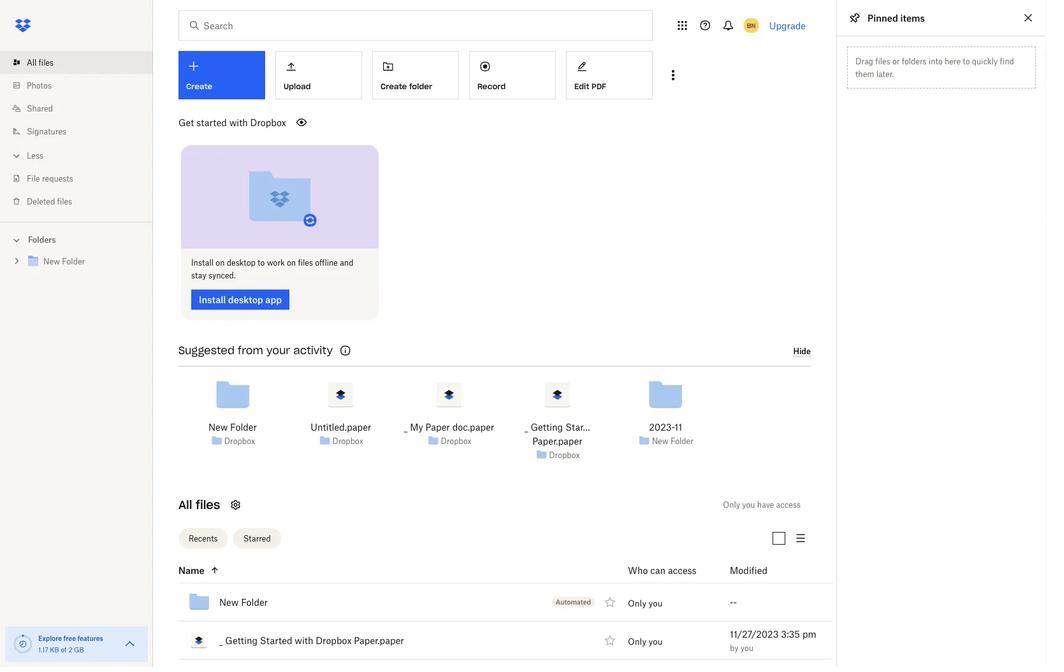 Task type: locate. For each thing, give the bounding box(es) containing it.
all files
[[27, 58, 54, 67], [178, 498, 220, 513]]

new folder inside table
[[219, 597, 268, 608]]

on
[[216, 258, 225, 268], [287, 258, 296, 268]]

all files up recents button
[[178, 498, 220, 513]]

getting
[[531, 422, 563, 433], [225, 635, 258, 646]]

_ left star…
[[525, 422, 528, 433]]

untitled.paper
[[311, 422, 371, 433]]

getting left started
[[225, 635, 258, 646]]

1 vertical spatial with
[[295, 635, 313, 646]]

0 horizontal spatial _
[[219, 635, 223, 646]]

_ my paper doc.paper link
[[404, 420, 494, 434]]

desktop inside 'install on desktop to work on files offline and stay synced.'
[[227, 258, 256, 268]]

only you button right add to starred icon
[[628, 637, 663, 647]]

0 horizontal spatial all
[[27, 58, 37, 67]]

shared
[[27, 104, 53, 113]]

modified button
[[730, 563, 801, 578]]

install inside 'install on desktop to work on files offline and stay synced.'
[[191, 258, 214, 268]]

upgrade link
[[769, 20, 806, 31]]

0 vertical spatial with
[[229, 117, 248, 128]]

record
[[477, 81, 506, 91]]

pinned
[[868, 12, 898, 23]]

1 vertical spatial only
[[628, 598, 646, 609]]

doc.paper
[[452, 422, 494, 433]]

name _ getting started with dropbox paper.paper, modified 11/27/2023 3:35 pm, element
[[150, 622, 833, 660]]

create
[[381, 81, 407, 91], [186, 82, 212, 91]]

access right can
[[668, 565, 697, 576]]

all files list item
[[0, 51, 153, 74]]

0 horizontal spatial getting
[[225, 635, 258, 646]]

_ my paper doc.paper
[[404, 422, 494, 433]]

install up stay
[[191, 258, 214, 268]]

with right started
[[295, 635, 313, 646]]

only left have
[[723, 500, 740, 510]]

1 vertical spatial only you button
[[628, 637, 663, 647]]

2 only you from the top
[[628, 637, 663, 647]]

1 horizontal spatial _
[[404, 422, 408, 433]]

1 horizontal spatial getting
[[531, 422, 563, 433]]

automated
[[556, 598, 591, 606]]

0 horizontal spatial access
[[668, 565, 697, 576]]

0 vertical spatial only you button
[[628, 598, 663, 609]]

1 vertical spatial install
[[199, 295, 226, 305]]

dropbox for new folder
[[224, 436, 255, 446]]

only you right add to starred icon
[[628, 637, 663, 647]]

create for create folder
[[381, 81, 407, 91]]

create folder
[[381, 81, 432, 91]]

you right by
[[741, 644, 754, 653]]

desktop left to
[[227, 258, 256, 268]]

_
[[404, 422, 408, 433], [525, 422, 528, 433], [219, 635, 223, 646]]

only you have access
[[723, 500, 801, 510]]

dropbox link for untitled.paper
[[332, 435, 363, 448]]

on right the work
[[287, 258, 296, 268]]

0 horizontal spatial with
[[229, 117, 248, 128]]

1 only you button from the top
[[628, 598, 663, 609]]

2 only you button from the top
[[628, 637, 663, 647]]

2
[[68, 646, 72, 654]]

2023-11 link
[[649, 420, 682, 434]]

all
[[27, 58, 37, 67], [178, 498, 192, 513]]

edit
[[574, 81, 589, 91]]

files left folder settings icon
[[196, 498, 220, 513]]

1.17
[[38, 646, 48, 654]]

can
[[650, 565, 666, 576]]

2023-
[[649, 422, 675, 433]]

1 horizontal spatial on
[[287, 258, 296, 268]]

_ for _ getting star… paper.paper
[[525, 422, 528, 433]]

desktop left app
[[228, 295, 263, 305]]

get
[[178, 117, 194, 128]]

create left folder
[[381, 81, 407, 91]]

features
[[77, 635, 103, 643]]

you inside "name new folder, modified 11/27/2023 3:24 pm," element
[[649, 598, 663, 609]]

Search in folder "Dropbox" text field
[[203, 18, 626, 33]]

started
[[196, 117, 227, 128]]

you left have
[[742, 500, 755, 510]]

1 vertical spatial all files
[[178, 498, 220, 513]]

your
[[266, 344, 290, 357]]

1 vertical spatial desktop
[[228, 295, 263, 305]]

getting inside _ getting star… paper.paper
[[531, 422, 563, 433]]

star…
[[565, 422, 590, 433]]

only inside the name _ getting started with dropbox paper.paper, modified 11/27/2023 3:35 pm, element
[[628, 637, 646, 647]]

desktop inside button
[[228, 295, 263, 305]]

you right add to starred icon
[[649, 637, 663, 647]]

add to starred image
[[602, 633, 618, 648]]

all up recents button
[[178, 498, 192, 513]]

0 vertical spatial all files
[[27, 58, 54, 67]]

only you button down who
[[628, 598, 663, 609]]

files left offline
[[298, 258, 313, 268]]

0 vertical spatial desktop
[[227, 258, 256, 268]]

install down synced.
[[199, 295, 226, 305]]

install desktop app
[[199, 295, 282, 305]]

1 horizontal spatial with
[[295, 635, 313, 646]]

only you inside the name _ getting started with dropbox paper.paper, modified 11/27/2023 3:35 pm, element
[[628, 637, 663, 647]]

3:35
[[781, 629, 800, 640]]

install inside button
[[199, 295, 226, 305]]

2023-11
[[649, 422, 682, 433]]

_ inside _ getting star… paper.paper
[[525, 422, 528, 433]]

access right have
[[776, 500, 801, 510]]

2 - from the left
[[733, 597, 737, 608]]

0 vertical spatial getting
[[531, 422, 563, 433]]

new inside "name new folder, modified 11/27/2023 3:24 pm," element
[[219, 597, 239, 608]]

0 vertical spatial all
[[27, 58, 37, 67]]

-
[[730, 597, 733, 608], [733, 597, 737, 608]]

dropbox for _ getting star… paper.paper
[[549, 450, 580, 460]]

files
[[39, 58, 54, 67], [57, 197, 72, 206], [298, 258, 313, 268], [196, 498, 220, 513]]

suggested
[[178, 344, 235, 357]]

only you for new folder
[[628, 598, 663, 609]]

11/27/2023 3:35 pm by you
[[730, 629, 816, 653]]

only you for _ getting started with dropbox paper.paper
[[628, 637, 663, 647]]

upload
[[284, 81, 311, 91]]

1 vertical spatial getting
[[225, 635, 258, 646]]

dropbox link
[[224, 435, 255, 448], [332, 435, 363, 448], [441, 435, 472, 448], [549, 449, 580, 462]]

install on desktop to work on files offline and stay synced.
[[191, 258, 353, 280]]

only right add to starred icon
[[628, 637, 646, 647]]

1 vertical spatial only you
[[628, 637, 663, 647]]

you down can
[[649, 598, 663, 609]]

new folder
[[43, 257, 85, 266], [208, 422, 257, 433], [652, 436, 693, 446], [219, 597, 268, 608]]

file requests link
[[10, 167, 153, 190]]

new
[[43, 257, 60, 266], [208, 422, 228, 433], [652, 436, 668, 446], [219, 597, 239, 608]]

file
[[27, 174, 40, 183]]

starred button
[[233, 528, 281, 549]]

deleted files
[[27, 197, 72, 206]]

dropbox
[[250, 117, 286, 128], [224, 436, 255, 446], [332, 436, 363, 446], [441, 436, 472, 446], [549, 450, 580, 460], [316, 635, 352, 646]]

1 vertical spatial access
[[668, 565, 697, 576]]

0 vertical spatial paper.paper
[[532, 436, 582, 447]]

you
[[742, 500, 755, 510], [649, 598, 663, 609], [649, 637, 663, 647], [741, 644, 754, 653]]

_ left started
[[219, 635, 223, 646]]

name button
[[178, 563, 597, 578]]

0 vertical spatial access
[[776, 500, 801, 510]]

0 horizontal spatial all files
[[27, 58, 54, 67]]

table
[[150, 558, 833, 667]]

only you button inside the name _ getting started with dropbox paper.paper, modified 11/27/2023 3:35 pm, element
[[628, 637, 663, 647]]

create inside create popup button
[[186, 82, 212, 91]]

getting left star…
[[531, 422, 563, 433]]

only right add to starred image
[[628, 598, 646, 609]]

only
[[723, 500, 740, 510], [628, 598, 646, 609], [628, 637, 646, 647]]

0 vertical spatial install
[[191, 258, 214, 268]]

1 only you from the top
[[628, 598, 663, 609]]

_ inside table
[[219, 635, 223, 646]]

paper.paper inside _ getting star… paper.paper
[[532, 436, 582, 447]]

all files up "photos"
[[27, 58, 54, 67]]

activity
[[293, 344, 333, 357]]

with right started at the left of the page
[[229, 117, 248, 128]]

untitled.paper link
[[311, 420, 371, 434]]

access inside table
[[668, 565, 697, 576]]

all up "photos"
[[27, 58, 37, 67]]

1 horizontal spatial all files
[[178, 498, 220, 513]]

0 horizontal spatial create
[[186, 82, 212, 91]]

0 vertical spatial only you
[[628, 598, 663, 609]]

_ left 'my'
[[404, 422, 408, 433]]

create up started at the left of the page
[[186, 82, 212, 91]]

0 horizontal spatial on
[[216, 258, 225, 268]]

install for install desktop app
[[199, 295, 226, 305]]

only inside "name new folder, modified 11/27/2023 3:24 pm," element
[[628, 598, 646, 609]]

0 horizontal spatial paper.paper
[[354, 635, 404, 646]]

0 vertical spatial only
[[723, 500, 740, 510]]

with
[[229, 117, 248, 128], [295, 635, 313, 646]]

dropbox for _ my paper doc.paper
[[441, 436, 472, 446]]

all files inside list item
[[27, 58, 54, 67]]

1 vertical spatial all
[[178, 498, 192, 513]]

photos link
[[10, 74, 153, 97]]

files up "photos"
[[39, 58, 54, 67]]

2 horizontal spatial _
[[525, 422, 528, 433]]

only you
[[628, 598, 663, 609], [628, 637, 663, 647]]

list
[[0, 43, 153, 222]]

only you button for new folder
[[628, 598, 663, 609]]

less image
[[10, 149, 23, 162]]

1 horizontal spatial paper.paper
[[532, 436, 582, 447]]

only you button inside "name new folder, modified 11/27/2023 3:24 pm," element
[[628, 598, 663, 609]]

dropbox link for new folder
[[224, 435, 255, 448]]

on up synced.
[[216, 258, 225, 268]]

dropbox link for _ getting star… paper.paper
[[549, 449, 580, 462]]

all inside list item
[[27, 58, 37, 67]]

photos
[[27, 81, 52, 90]]

1 vertical spatial paper.paper
[[354, 635, 404, 646]]

only you inside "name new folder, modified 11/27/2023 3:24 pm," element
[[628, 598, 663, 609]]

to
[[258, 258, 265, 268]]

create inside "create folder" button
[[381, 81, 407, 91]]

_ getting started with dropbox paper.paper
[[219, 635, 404, 646]]

only you down who
[[628, 598, 663, 609]]

1 horizontal spatial create
[[381, 81, 407, 91]]

folder
[[62, 257, 85, 266], [230, 422, 257, 433], [671, 436, 693, 446], [241, 597, 268, 608]]

of
[[61, 646, 67, 654]]

pm
[[802, 629, 816, 640]]

only for _ getting started with dropbox paper.paper
[[628, 637, 646, 647]]

record button
[[469, 51, 556, 99]]

only you button for _ getting started with dropbox paper.paper
[[628, 637, 663, 647]]

_ getting star… paper.paper
[[525, 422, 590, 447]]

2 vertical spatial only
[[628, 637, 646, 647]]



Task type: vqa. For each thing, say whether or not it's contained in the screenshot.
11/27/2023 3:35 pm by you
yes



Task type: describe. For each thing, give the bounding box(es) containing it.
edit pdf button
[[566, 51, 653, 99]]

_ for _ my paper doc.paper
[[404, 422, 408, 433]]

and
[[340, 258, 353, 268]]

files right deleted
[[57, 197, 72, 206]]

files inside list item
[[39, 58, 54, 67]]

by
[[730, 644, 739, 653]]

hide button
[[793, 346, 811, 357]]

create for create
[[186, 82, 212, 91]]

requests
[[42, 174, 73, 183]]

dropbox inside table
[[316, 635, 352, 646]]

folder settings image
[[228, 498, 243, 513]]

folder
[[409, 81, 432, 91]]

synced.
[[208, 271, 236, 280]]

pinned items
[[868, 12, 925, 23]]

close right sidebar image
[[1021, 10, 1036, 25]]

_ for _ getting started with dropbox paper.paper
[[219, 635, 223, 646]]

items
[[900, 12, 925, 23]]

signatures link
[[10, 120, 153, 143]]

getting for star…
[[531, 422, 563, 433]]

--
[[730, 597, 737, 608]]

files inside 'install on desktop to work on files offline and stay synced.'
[[298, 258, 313, 268]]

offline
[[315, 258, 338, 268]]

bn
[[747, 21, 756, 29]]

_ getting star… paper.paper link
[[511, 420, 604, 448]]

stay
[[191, 271, 206, 280]]

create button
[[178, 51, 265, 99]]

less
[[27, 151, 43, 160]]

edit pdf
[[574, 81, 606, 91]]

signatures
[[27, 127, 66, 136]]

name
[[178, 565, 204, 576]]

started
[[260, 635, 292, 646]]

all files link
[[10, 51, 153, 74]]

upgrade
[[769, 20, 806, 31]]

explore free features 1.17 kb of 2 gb
[[38, 635, 103, 654]]

my
[[410, 422, 423, 433]]

install desktop app button
[[191, 290, 289, 310]]

free
[[63, 635, 76, 643]]

kb
[[50, 646, 59, 654]]

file requests
[[27, 174, 73, 183]]

1 horizontal spatial access
[[776, 500, 801, 510]]

who
[[628, 565, 648, 576]]

explore
[[38, 635, 62, 643]]

add to starred image
[[602, 595, 618, 610]]

app
[[265, 295, 282, 305]]

recents button
[[178, 528, 228, 549]]

folders button
[[0, 230, 153, 249]]

pdf
[[592, 81, 606, 91]]

hide
[[793, 346, 811, 356]]

recents
[[189, 534, 218, 543]]

bn button
[[741, 15, 762, 36]]

dropbox for untitled.paper
[[332, 436, 363, 446]]

getting for started
[[225, 635, 258, 646]]

have
[[757, 500, 774, 510]]

install for install on desktop to work on files offline and stay synced.
[[191, 258, 214, 268]]

suggested from your activity
[[178, 344, 333, 357]]

1 on from the left
[[216, 258, 225, 268]]

who can access
[[628, 565, 697, 576]]

deleted
[[27, 197, 55, 206]]

dropbox link for _ my paper doc.paper
[[441, 435, 472, 448]]

table containing name
[[150, 558, 833, 667]]

_ getting started with dropbox paper.paper link
[[219, 633, 404, 648]]

list containing all files
[[0, 43, 153, 222]]

modified
[[730, 565, 767, 576]]

from
[[238, 344, 263, 357]]

dropbox image
[[10, 13, 36, 38]]

work
[[267, 258, 285, 268]]

folders
[[28, 235, 56, 245]]

get started with dropbox
[[178, 117, 286, 128]]

1 - from the left
[[730, 597, 733, 608]]

with inside table
[[295, 635, 313, 646]]

deleted files link
[[10, 190, 153, 213]]

11/27/2023
[[730, 629, 779, 640]]

1 horizontal spatial all
[[178, 498, 192, 513]]

name new folder, modified 11/27/2023 3:24 pm, element
[[150, 584, 833, 622]]

create folder button
[[372, 51, 459, 99]]

you inside 11/27/2023 3:35 pm by you
[[741, 644, 754, 653]]

upload button
[[275, 51, 362, 99]]

shared link
[[10, 97, 153, 120]]

only for new folder
[[628, 598, 646, 609]]

quota usage element
[[13, 634, 33, 655]]

11
[[675, 422, 682, 433]]

starred
[[243, 534, 271, 543]]

gb
[[74, 646, 84, 654]]

paper
[[426, 422, 450, 433]]

2 on from the left
[[287, 258, 296, 268]]

paper.paper inside table
[[354, 635, 404, 646]]



